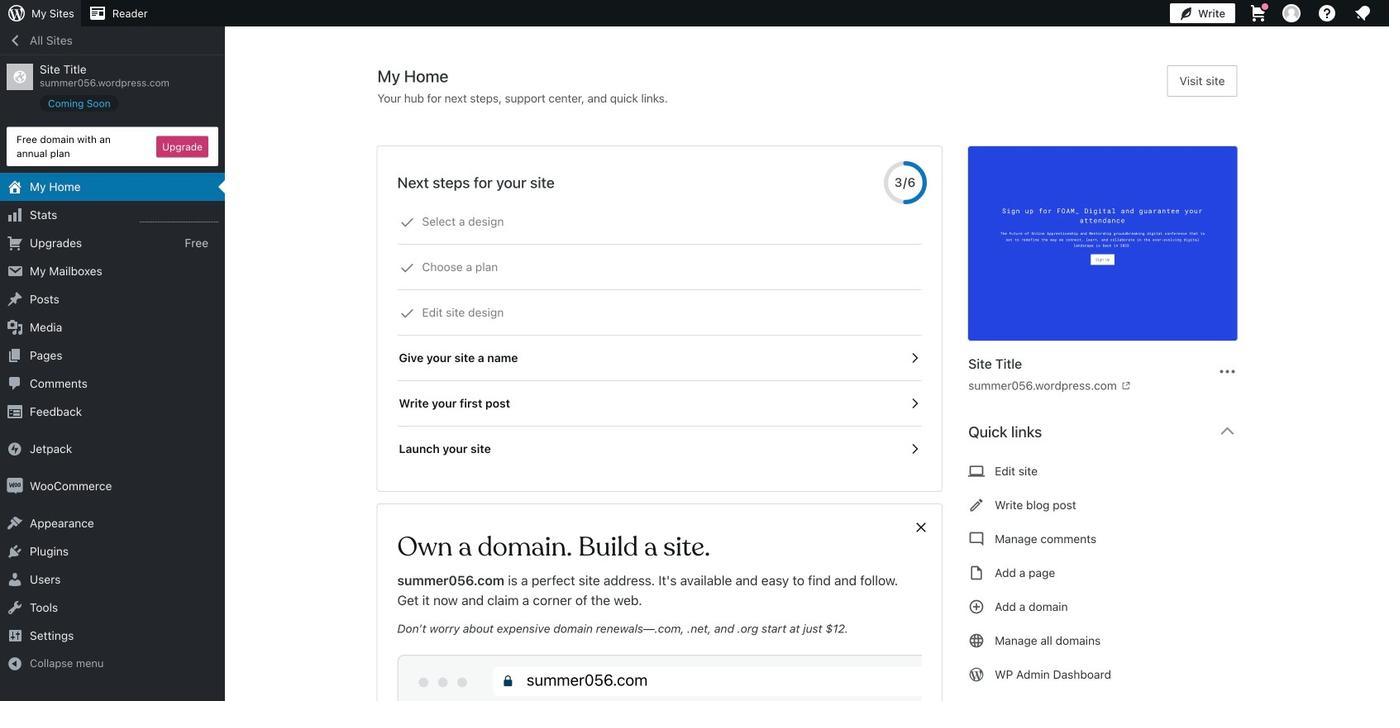 Task type: describe. For each thing, give the bounding box(es) containing it.
2 img image from the top
[[7, 478, 23, 495]]

laptop image
[[968, 461, 985, 481]]

launchpad checklist element
[[397, 199, 922, 471]]

more options for site site title image
[[1217, 362, 1237, 382]]

1 list item from the top
[[1382, 84, 1389, 162]]

dismiss domain name promotion image
[[914, 518, 929, 537]]

my shopping cart image
[[1248, 3, 1268, 23]]

manage your notifications image
[[1353, 3, 1373, 23]]

2 list item from the top
[[1382, 162, 1389, 239]]

1 task enabled image from the top
[[907, 351, 922, 365]]

help image
[[1317, 3, 1337, 23]]

3 list item from the top
[[1382, 239, 1389, 301]]



Task type: locate. For each thing, give the bounding box(es) containing it.
task enabled image
[[907, 351, 922, 365], [907, 442, 922, 456]]

img image
[[7, 441, 23, 457], [7, 478, 23, 495]]

progress bar
[[884, 161, 927, 204]]

task complete image
[[400, 215, 415, 230], [400, 260, 415, 275], [400, 306, 415, 321]]

my profile image
[[1282, 4, 1301, 22]]

0 vertical spatial task complete image
[[400, 215, 415, 230]]

mode_comment image
[[968, 529, 985, 549]]

main content
[[377, 65, 1251, 701]]

2 vertical spatial task complete image
[[400, 306, 415, 321]]

task enabled image up task enabled image
[[907, 351, 922, 365]]

task enabled image down task enabled image
[[907, 442, 922, 456]]

edit image
[[968, 495, 985, 515]]

1 img image from the top
[[7, 441, 23, 457]]

1 vertical spatial task complete image
[[400, 260, 415, 275]]

2 task enabled image from the top
[[907, 442, 922, 456]]

insert_drive_file image
[[968, 563, 985, 583]]

1 vertical spatial task enabled image
[[907, 442, 922, 456]]

3 task complete image from the top
[[400, 306, 415, 321]]

highest hourly views 0 image
[[140, 212, 218, 222]]

1 vertical spatial img image
[[7, 478, 23, 495]]

task enabled image
[[907, 396, 922, 411]]

2 task complete image from the top
[[400, 260, 415, 275]]

1 task complete image from the top
[[400, 215, 415, 230]]

0 vertical spatial task enabled image
[[907, 351, 922, 365]]

0 vertical spatial img image
[[7, 441, 23, 457]]

list item
[[1382, 84, 1389, 162], [1382, 162, 1389, 239], [1382, 239, 1389, 301]]



Task type: vqa. For each thing, say whether or not it's contained in the screenshot.
INSERT_DRIVE_FILE Image
yes



